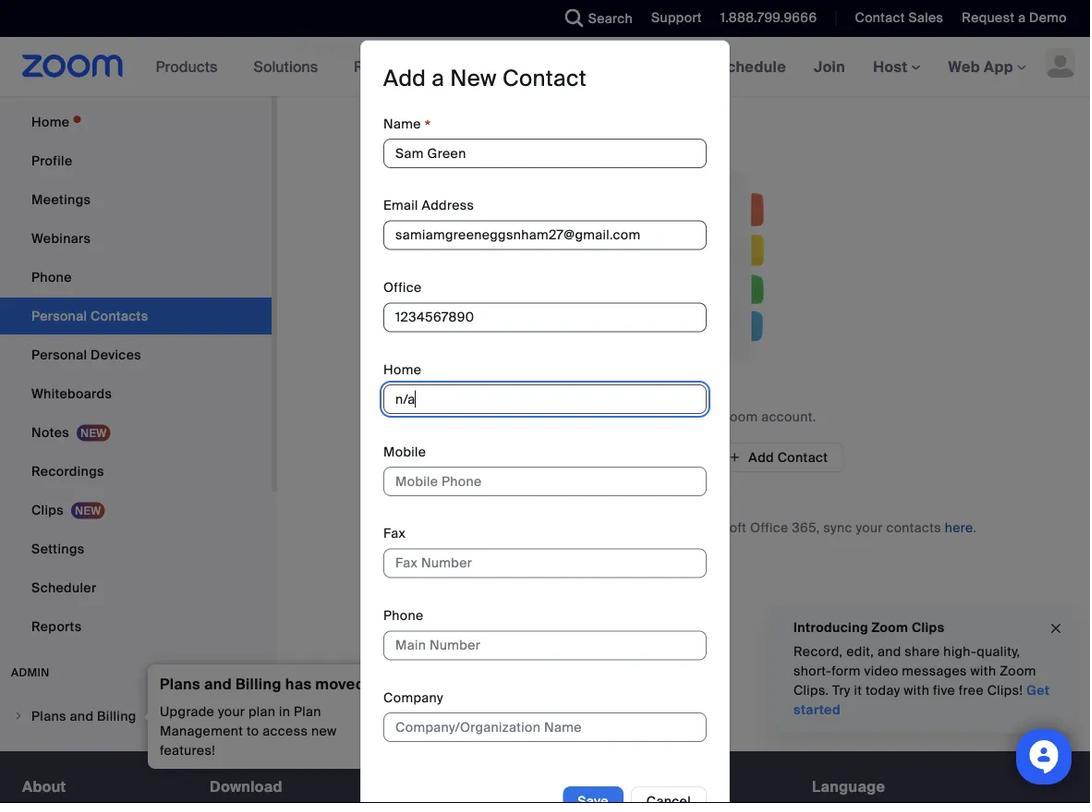 Task type: locate. For each thing, give the bounding box(es) containing it.
a down 'contacts'
[[432, 64, 445, 92]]

join link
[[801, 37, 860, 96]]

close image right "has"
[[362, 676, 392, 692]]

your
[[691, 408, 718, 425], [856, 519, 883, 536], [218, 704, 245, 721]]

and left billing
[[204, 674, 232, 694]]

1 horizontal spatial with
[[971, 663, 997, 680]]

home inside the "add a new contact" "dialog"
[[384, 361, 422, 378]]

whiteboards link
[[0, 375, 272, 412]]

0 horizontal spatial zoom
[[722, 408, 759, 425]]

sales heading
[[417, 777, 582, 797]]

share
[[905, 643, 941, 661]]

record, edit, and share high-quality, short-form video messages with zoom clips. try it today with five free clips!
[[794, 643, 1037, 699]]

product information navigation
[[142, 37, 586, 98]]

2 vertical spatial zoom
[[1000, 663, 1037, 680]]

1 microsoft from the left
[[528, 519, 588, 536]]

moved
[[316, 674, 365, 694]]

1 vertical spatial to
[[247, 723, 259, 740]]

add inside button
[[749, 449, 775, 466]]

plans left & on the left of the page
[[464, 58, 503, 77]]

exchange,
[[591, 519, 657, 536]]

1 horizontal spatial zoom
[[872, 619, 909, 636]]

your left plan
[[218, 704, 245, 721]]

with
[[971, 663, 997, 680], [904, 682, 930, 699]]

0 vertical spatial personal
[[300, 33, 395, 61]]

clips!
[[988, 682, 1024, 699]]

0 horizontal spatial microsoft
[[528, 519, 588, 536]]

clips.
[[794, 682, 830, 699]]

0 vertical spatial support
[[652, 9, 702, 26]]

0 vertical spatial contacts
[[573, 408, 628, 425]]

1.888.799.9666 button
[[707, 0, 822, 37], [721, 9, 818, 26]]

form
[[832, 663, 861, 680]]

schedule
[[717, 57, 787, 76]]

contact down account.
[[778, 449, 829, 466]]

1 vertical spatial a
[[432, 64, 445, 92]]

0 horizontal spatial your
[[218, 704, 245, 721]]

1 horizontal spatial close image
[[1049, 618, 1064, 639]]

office down email
[[384, 279, 422, 296]]

2 horizontal spatial zoom
[[1000, 663, 1037, 680]]

add a new contact
[[384, 64, 587, 92]]

for google calendar, microsoft exchange, and microsoft office 365, sync your contacts here .
[[391, 519, 977, 536]]

and up video
[[878, 643, 902, 661]]

plans inside 'product information' navigation
[[464, 58, 503, 77]]

1 horizontal spatial microsoft
[[687, 519, 747, 536]]

0 horizontal spatial personal
[[31, 346, 87, 363]]

personal
[[300, 33, 395, 61], [31, 346, 87, 363]]

.
[[974, 519, 977, 536]]

whiteboards
[[31, 385, 112, 402]]

to
[[675, 408, 688, 425], [247, 723, 259, 740]]

1 horizontal spatial plans
[[464, 58, 503, 77]]

a left demo
[[1019, 9, 1027, 26]]

2 vertical spatial contact
[[778, 449, 829, 466]]

try
[[833, 682, 851, 699]]

sales
[[909, 9, 944, 26], [417, 777, 458, 797]]

webinars
[[31, 230, 91, 247]]

contacts
[[573, 408, 628, 425], [887, 519, 942, 536]]

and inside record, edit, and share high-quality, short-form video messages with zoom clips. try it today with five free clips!
[[878, 643, 902, 661]]

personal contacts
[[300, 33, 499, 61]]

0 horizontal spatial office
[[384, 279, 422, 296]]

personal inside personal devices link
[[31, 346, 87, 363]]

1 vertical spatial contact
[[503, 64, 587, 92]]

close image
[[1049, 618, 1064, 639], [362, 676, 392, 692]]

1 vertical spatial add
[[749, 449, 775, 466]]

0 horizontal spatial with
[[904, 682, 930, 699]]

0 vertical spatial clips
[[31, 502, 64, 519]]

0 vertical spatial sales
[[909, 9, 944, 26]]

plans and billing has moved
[[160, 674, 365, 694]]

0 vertical spatial to
[[675, 408, 688, 425]]

add right add image
[[749, 449, 775, 466]]

microsoft up fax "text box"
[[528, 519, 588, 536]]

1 vertical spatial close image
[[362, 676, 392, 692]]

support
[[652, 9, 702, 26], [615, 777, 674, 797]]

Company text field
[[384, 713, 707, 742]]

&
[[507, 58, 518, 77]]

company
[[384, 689, 444, 706]]

personal for personal devices
[[31, 346, 87, 363]]

zoom up edit,
[[872, 619, 909, 636]]

with up free
[[971, 663, 997, 680]]

banner containing schedule
[[0, 37, 1091, 98]]

close image up get
[[1049, 618, 1064, 639]]

edit,
[[847, 643, 875, 661]]

personal menu menu
[[0, 104, 272, 647]]

0 vertical spatial and
[[660, 519, 684, 536]]

your right sync
[[856, 519, 883, 536]]

0 vertical spatial a
[[1019, 9, 1027, 26]]

2 horizontal spatial and
[[878, 643, 902, 661]]

plans & pricing link
[[464, 58, 572, 77], [464, 58, 572, 77]]

contact inside "dialog"
[[503, 64, 587, 92]]

zoom up add image
[[722, 408, 759, 425]]

1 horizontal spatial phone
[[384, 607, 424, 624]]

1 horizontal spatial sales
[[909, 9, 944, 26]]

to down plan
[[247, 723, 259, 740]]

clips up settings on the bottom of page
[[31, 502, 64, 519]]

add for add a new contact
[[384, 64, 426, 92]]

add down personal contacts
[[384, 64, 426, 92]]

free
[[959, 682, 985, 699]]

0 horizontal spatial and
[[204, 674, 232, 694]]

*
[[425, 116, 431, 137]]

0 horizontal spatial close image
[[362, 676, 392, 692]]

1 horizontal spatial a
[[1019, 9, 1027, 26]]

1 horizontal spatial personal
[[300, 33, 395, 61]]

banner
[[0, 37, 1091, 98]]

profile link
[[0, 142, 272, 179]]

schedule link
[[703, 37, 801, 96]]

zoom logo image
[[22, 55, 124, 78]]

and inside plans and billing has moved tooltip
[[204, 674, 232, 694]]

with down 'messages'
[[904, 682, 930, 699]]

Email Address text field
[[384, 221, 707, 250]]

0 vertical spatial add
[[384, 64, 426, 92]]

contact right new
[[503, 64, 587, 92]]

to right added
[[675, 408, 688, 425]]

2 vertical spatial and
[[204, 674, 232, 694]]

1 horizontal spatial office
[[751, 519, 789, 536]]

1 vertical spatial home
[[384, 361, 422, 378]]

add
[[384, 64, 426, 92], [749, 449, 775, 466]]

sync
[[824, 519, 853, 536]]

phone down the webinars
[[31, 269, 72, 286]]

help link
[[1039, 32, 1069, 62]]

pricing
[[522, 58, 572, 77]]

get started link
[[794, 682, 1051, 719]]

1 vertical spatial office
[[751, 519, 789, 536]]

phone inside the "add a new contact" "dialog"
[[384, 607, 424, 624]]

contact up meetings navigation on the top of page
[[856, 9, 906, 26]]

1 vertical spatial personal
[[31, 346, 87, 363]]

1 vertical spatial support
[[615, 777, 674, 797]]

1 vertical spatial sales
[[417, 777, 458, 797]]

account.
[[762, 408, 817, 425]]

home up mobile
[[384, 361, 422, 378]]

0 horizontal spatial add
[[384, 64, 426, 92]]

meetings navigation
[[703, 37, 1091, 98]]

settings link
[[0, 531, 272, 568]]

0 horizontal spatial to
[[247, 723, 259, 740]]

access
[[263, 723, 308, 740]]

0 vertical spatial phone
[[31, 269, 72, 286]]

contact
[[856, 9, 906, 26], [503, 64, 587, 92], [778, 449, 829, 466]]

your inside upgrade your plan in plan management to access new features!
[[218, 704, 245, 721]]

about
[[22, 777, 66, 797]]

contacts right no
[[573, 408, 628, 425]]

zoom
[[722, 408, 759, 425], [872, 619, 909, 636], [1000, 663, 1037, 680]]

a inside "dialog"
[[432, 64, 445, 92]]

and right exchange,
[[660, 519, 684, 536]]

0 vertical spatial office
[[384, 279, 422, 296]]

1 vertical spatial with
[[904, 682, 930, 699]]

add inside "dialog"
[[384, 64, 426, 92]]

0 vertical spatial home
[[31, 113, 70, 130]]

2 horizontal spatial contact
[[856, 9, 906, 26]]

zoom up clips!
[[1000, 663, 1037, 680]]

and
[[660, 519, 684, 536], [878, 643, 902, 661], [204, 674, 232, 694]]

personal for personal contacts
[[300, 33, 395, 61]]

language
[[813, 777, 886, 797]]

add image
[[729, 449, 742, 466]]

name
[[384, 115, 421, 132]]

home up profile
[[31, 113, 70, 130]]

1 vertical spatial zoom
[[872, 619, 909, 636]]

microsoft
[[528, 519, 588, 536], [687, 519, 747, 536]]

clips up share
[[912, 619, 945, 636]]

0 vertical spatial plans
[[464, 58, 503, 77]]

added
[[632, 408, 672, 425]]

office left 365,
[[751, 519, 789, 536]]

0 horizontal spatial a
[[432, 64, 445, 92]]

introducing
[[794, 619, 869, 636]]

started
[[794, 702, 841, 719]]

contact inside button
[[778, 449, 829, 466]]

0 horizontal spatial phone
[[31, 269, 72, 286]]

microsoft down add image
[[687, 519, 747, 536]]

phone down fax
[[384, 607, 424, 624]]

2 vertical spatial your
[[218, 704, 245, 721]]

zoom inside record, edit, and share high-quality, short-form video messages with zoom clips. try it today with five free clips!
[[1000, 663, 1037, 680]]

1 horizontal spatial clips
[[912, 619, 945, 636]]

contacts left here link
[[887, 519, 942, 536]]

plans up upgrade at left bottom
[[160, 674, 201, 694]]

1 horizontal spatial home
[[384, 361, 422, 378]]

1 vertical spatial and
[[878, 643, 902, 661]]

1 horizontal spatial and
[[660, 519, 684, 536]]

0 horizontal spatial contacts
[[573, 408, 628, 425]]

0 horizontal spatial contact
[[503, 64, 587, 92]]

clips
[[31, 502, 64, 519], [912, 619, 945, 636]]

request a demo link
[[949, 0, 1091, 37], [963, 9, 1068, 26]]

1 horizontal spatial your
[[691, 408, 718, 425]]

notes
[[31, 424, 69, 441]]

features!
[[160, 742, 215, 759]]

your right added
[[691, 408, 718, 425]]

no
[[551, 408, 570, 425]]

1 horizontal spatial add
[[749, 449, 775, 466]]

Mobile text field
[[384, 467, 707, 496]]

1 horizontal spatial contact
[[778, 449, 829, 466]]

clips link
[[0, 492, 272, 529]]

1 vertical spatial phone
[[384, 607, 424, 624]]

recordings
[[31, 463, 104, 480]]

contact sales link
[[842, 0, 949, 37], [856, 9, 944, 26]]

plans inside tooltip
[[160, 674, 201, 694]]

calendar,
[[464, 519, 524, 536]]

0 horizontal spatial clips
[[31, 502, 64, 519]]

0 horizontal spatial home
[[31, 113, 70, 130]]

0 vertical spatial zoom
[[722, 408, 759, 425]]

0 horizontal spatial plans
[[160, 674, 201, 694]]

1 vertical spatial your
[[856, 519, 883, 536]]

1 vertical spatial plans
[[160, 674, 201, 694]]

1 horizontal spatial contacts
[[887, 519, 942, 536]]



Task type: vqa. For each thing, say whether or not it's contained in the screenshot.
topmost the by
no



Task type: describe. For each thing, give the bounding box(es) containing it.
contacts
[[400, 33, 499, 61]]

help
[[1039, 38, 1069, 55]]

request a demo
[[963, 9, 1068, 26]]

add for add contact
[[749, 449, 775, 466]]

five
[[934, 682, 956, 699]]

join
[[815, 57, 846, 76]]

0 vertical spatial close image
[[1049, 618, 1064, 639]]

phone inside personal menu menu
[[31, 269, 72, 286]]

First and Last Name text field
[[384, 139, 707, 168]]

fax
[[384, 525, 406, 542]]

add contact
[[749, 449, 829, 466]]

reports
[[31, 618, 82, 635]]

get
[[1027, 682, 1051, 699]]

about link
[[22, 777, 66, 797]]

scheduler
[[31, 579, 97, 596]]

admin
[[11, 666, 50, 680]]

demo
[[1030, 9, 1068, 26]]

Phone text field
[[384, 631, 707, 660]]

has
[[285, 674, 312, 694]]

2 horizontal spatial your
[[856, 519, 883, 536]]

upgrade your plan in plan management to access new features!
[[160, 704, 337, 759]]

close image inside plans and billing has moved tooltip
[[362, 676, 392, 692]]

here
[[946, 519, 974, 536]]

profile
[[31, 152, 73, 169]]

messages
[[903, 663, 968, 680]]

home link
[[0, 104, 272, 141]]

phone link
[[0, 259, 272, 296]]

quality,
[[977, 643, 1021, 661]]

0 vertical spatial with
[[971, 663, 997, 680]]

0 horizontal spatial sales
[[417, 777, 458, 797]]

plan
[[249, 704, 276, 721]]

meetings link
[[0, 181, 272, 218]]

contact sales link up meetings navigation on the top of page
[[856, 9, 944, 26]]

mobile
[[384, 443, 426, 460]]

office inside the "add a new contact" "dialog"
[[384, 279, 422, 296]]

plans & pricing
[[464, 58, 572, 77]]

management
[[160, 723, 243, 740]]

home inside "link"
[[31, 113, 70, 130]]

1 vertical spatial contacts
[[887, 519, 942, 536]]

a for request
[[1019, 9, 1027, 26]]

add a new contact dialog
[[361, 40, 730, 803]]

upgrade
[[160, 704, 215, 721]]

meetings
[[31, 191, 91, 208]]

personal devices
[[31, 346, 141, 363]]

plans and billing has moved tooltip
[[143, 665, 398, 769]]

contact sales link up the "join" on the right top of the page
[[842, 0, 949, 37]]

new
[[311, 723, 337, 740]]

Office Phone text field
[[384, 303, 707, 332]]

contact sales
[[856, 9, 944, 26]]

clips inside personal menu menu
[[31, 502, 64, 519]]

email
[[384, 197, 418, 214]]

admin menu menu
[[0, 699, 272, 803]]

it
[[855, 682, 863, 699]]

billing
[[236, 674, 282, 694]]

0 vertical spatial contact
[[856, 9, 906, 26]]

2 microsoft from the left
[[687, 519, 747, 536]]

a for add
[[432, 64, 445, 92]]

add contact button
[[713, 443, 844, 472]]

plans for plans & pricing
[[464, 58, 503, 77]]

address
[[422, 197, 475, 214]]

today
[[866, 682, 901, 699]]

personal
[[11, 70, 73, 85]]

devices
[[91, 346, 141, 363]]

name *
[[384, 115, 431, 137]]

in
[[279, 704, 290, 721]]

settings
[[31, 540, 85, 557]]

Home text field
[[384, 385, 707, 414]]

notes link
[[0, 414, 272, 451]]

scheduler link
[[0, 569, 272, 606]]

get started
[[794, 682, 1051, 719]]

1 horizontal spatial to
[[675, 408, 688, 425]]

365,
[[793, 519, 820, 536]]

plan
[[294, 704, 321, 721]]

to inside upgrade your plan in plan management to access new features!
[[247, 723, 259, 740]]

webinars link
[[0, 220, 272, 257]]

download link
[[210, 777, 283, 797]]

google
[[415, 519, 461, 536]]

Fax text field
[[384, 549, 707, 578]]

1 vertical spatial clips
[[912, 619, 945, 636]]

download
[[210, 777, 283, 797]]

high-
[[944, 643, 977, 661]]

short-
[[794, 663, 832, 680]]

request
[[963, 9, 1015, 26]]

0 vertical spatial your
[[691, 408, 718, 425]]

introducing zoom clips
[[794, 619, 945, 636]]

video
[[865, 663, 899, 680]]

email address
[[384, 197, 475, 214]]

for
[[391, 519, 411, 536]]

1.888.799.9666
[[721, 9, 818, 26]]

recordings link
[[0, 453, 272, 490]]

personal devices link
[[0, 337, 272, 373]]

plans for plans and billing has moved
[[160, 674, 201, 694]]

no contacts added to your zoom account.
[[551, 408, 817, 425]]

new
[[450, 64, 497, 92]]

here link
[[946, 519, 974, 536]]



